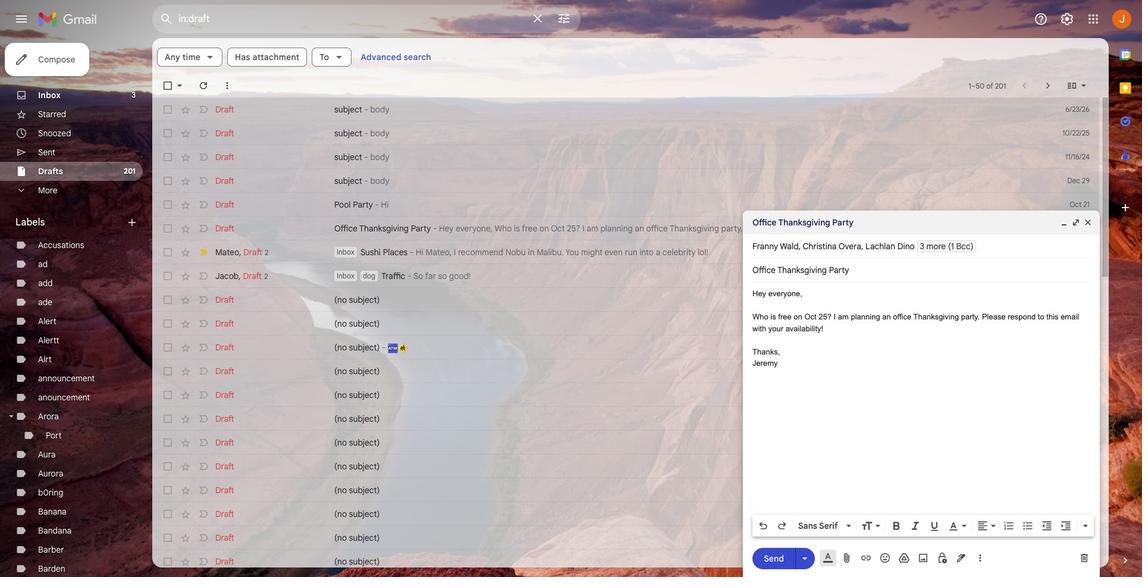 Task type: locate. For each thing, give the bounding box(es) containing it.
respond
[[772, 223, 804, 234], [1008, 312, 1036, 321]]

2 subject) from the top
[[349, 318, 380, 329]]

1 vertical spatial on
[[794, 312, 803, 321]]

inbox up starred
[[38, 90, 61, 101]]

main content containing any time
[[152, 38, 1109, 577]]

subject - body for 10/22/25
[[334, 128, 390, 139]]

6 subject) from the top
[[349, 413, 380, 424]]

17 row from the top
[[152, 478, 1099, 502]]

2 sep from the top
[[1069, 533, 1081, 542]]

oct down tue, oct 3, 2023, 3:51 pm element
[[1072, 319, 1084, 328]]

1 (no subject) link from the top
[[334, 294, 1034, 306]]

port link
[[46, 430, 62, 441]]

recommend
[[458, 247, 503, 258]]

8 subject) from the top
[[349, 461, 380, 472]]

0 horizontal spatial office
[[646, 223, 668, 234]]

1 horizontal spatial planning
[[851, 312, 880, 321]]

inbox
[[38, 90, 61, 101], [337, 248, 355, 256], [337, 271, 355, 280]]

1 vertical spatial inbox
[[337, 248, 355, 256]]

2 row from the top
[[152, 121, 1099, 145]]

subject for 10/22/25
[[334, 128, 362, 139]]

subject) for 4th (no subject) link from the bottom of the page
[[349, 485, 380, 496]]

accusations link
[[38, 240, 84, 250]]

2 2 from the top
[[264, 272, 268, 281]]

oct left '21'
[[1070, 200, 1082, 209]]

10 (no subject) from the top
[[334, 509, 380, 519]]

snoozed link
[[38, 128, 71, 139]]

aura link
[[38, 449, 56, 460]]

row
[[152, 98, 1099, 121], [152, 121, 1099, 145], [152, 145, 1099, 169], [152, 169, 1099, 193], [152, 193, 1099, 217], [152, 217, 1099, 240], [152, 240, 1099, 264], [152, 264, 1099, 288], [152, 288, 1099, 312], [152, 312, 1099, 336], [152, 336, 1099, 359], [152, 359, 1099, 383], [152, 383, 1099, 407], [152, 407, 1099, 431], [152, 431, 1099, 455], [152, 455, 1099, 478], [152, 478, 1099, 502], [152, 502, 1099, 526], [152, 526, 1099, 550], [152, 550, 1099, 574]]

inbox left dog
[[337, 271, 355, 280]]

2 inside jacob , draft 2
[[264, 272, 268, 281]]

settings image
[[1060, 12, 1074, 26]]

0 horizontal spatial thanks,
[[753, 347, 780, 356]]

office down pool
[[334, 223, 358, 234]]

8 row from the top
[[152, 264, 1099, 288]]

on up malibu.
[[540, 223, 549, 234]]

4 cell from the top
[[1057, 389, 1099, 401]]

1 vertical spatial is
[[771, 312, 776, 321]]

6 row from the top
[[152, 217, 1099, 240]]

everyone, down wald
[[769, 289, 803, 298]]

office
[[753, 217, 777, 228], [334, 223, 358, 234]]

party up overa
[[833, 217, 854, 228]]

0 horizontal spatial free
[[522, 223, 537, 234]]

thanks, down the hey everyone,
[[753, 347, 780, 356]]

email inside the who is free on oct 25? i am planning an office thanksgiving party. please respond to this email with your availability!
[[1061, 312, 1079, 321]]

arora
[[38, 411, 59, 422]]

5 cell from the top
[[1057, 413, 1099, 425]]

older image
[[1042, 80, 1054, 92]]

0 horizontal spatial hey
[[439, 223, 454, 234]]

0 vertical spatial office
[[646, 223, 668, 234]]

body
[[370, 104, 390, 115], [370, 128, 390, 139], [370, 152, 390, 162], [370, 176, 390, 186]]

2
[[265, 248, 269, 257], [264, 272, 268, 281]]

insert emoji ‪(⌘⇧2)‬ image
[[879, 552, 891, 564]]

subject for 11/16/24
[[334, 152, 362, 162]]

2 vertical spatial 14
[[1083, 557, 1090, 566]]

your inside main content
[[872, 223, 889, 234]]

1 vertical spatial am
[[838, 312, 849, 321]]

to inside the who is free on oct 25? i am planning an office thanksgiving party. please respond to this email with your availability!
[[1038, 312, 1045, 321]]

2 up jacob , draft 2
[[265, 248, 269, 257]]

has
[[235, 52, 250, 62]]

subject) for 5th (no subject) link from the bottom of the page
[[349, 461, 380, 472]]

sep for ninth (no subject) link
[[1069, 509, 1081, 518]]

13 row from the top
[[152, 383, 1099, 407]]

thanksgiving down subject field
[[914, 312, 959, 321]]

3 (no subject) from the top
[[334, 342, 380, 353]]

your up thanks, jeremy
[[769, 324, 784, 333]]

1 vertical spatial free
[[778, 312, 792, 321]]

25?
[[567, 223, 580, 234], [819, 312, 832, 321]]

subject) for 11th (no subject) link from the bottom of the page
[[349, 295, 380, 305]]

b0ring link
[[38, 487, 63, 498]]

7 cell from the top
[[1057, 460, 1099, 472]]

subject for 6/23/26
[[334, 104, 362, 115]]

2 subject - body from the top
[[334, 128, 390, 139]]

9 (no subject) link from the top
[[334, 508, 1034, 520]]

hi
[[381, 199, 389, 210], [416, 247, 424, 258]]

alertt link
[[38, 335, 59, 346]]

thanks, up (1
[[934, 223, 963, 234]]

201
[[995, 81, 1006, 90], [124, 167, 136, 176]]

4 (no subject) link from the top
[[334, 389, 1034, 401]]

2 vertical spatial i
[[834, 312, 836, 321]]

wed, oct 4, 2023, 9:58 am element
[[1072, 246, 1090, 258]]

1 vertical spatial sep 14
[[1069, 533, 1090, 542]]

who down the hey everyone,
[[753, 312, 769, 321]]

3 subject) from the top
[[349, 342, 380, 353]]

11 (no subject) from the top
[[334, 532, 380, 543]]

2 vertical spatial sep
[[1069, 557, 1081, 566]]

body for 6/23/26
[[370, 104, 390, 115]]

19 row from the top
[[152, 526, 1099, 550]]

2 body from the top
[[370, 128, 390, 139]]

an
[[635, 223, 644, 234], [882, 312, 891, 321]]

thanksgiving up wald
[[778, 217, 830, 228]]

underline ‪(⌘u)‬ image
[[929, 521, 941, 532]]

who up nobu
[[495, 223, 512, 234]]

gmail image
[[38, 7, 103, 31]]

anouncement link
[[38, 392, 90, 403]]

12 (no subject) from the top
[[334, 556, 380, 567]]

thanks,
[[934, 223, 963, 234], [753, 347, 780, 356]]

1 horizontal spatial jeremy
[[965, 223, 993, 234]]

10 subject) from the top
[[349, 509, 380, 519]]

1 vertical spatial availability!
[[786, 324, 824, 333]]

this inside the who is free on oct 25? i am planning an office thanksgiving party. please respond to this email with your availability!
[[1047, 312, 1059, 321]]

on
[[540, 223, 549, 234], [794, 312, 803, 321]]

1 horizontal spatial 3
[[920, 241, 925, 252]]

0 vertical spatial 2
[[265, 248, 269, 257]]

who
[[495, 223, 512, 234], [753, 312, 769, 321]]

to left oct 3
[[1038, 312, 1045, 321]]

1 vertical spatial who
[[753, 312, 769, 321]]

1 vertical spatial with
[[753, 324, 766, 333]]

with up franny wald , christina overa , lachlan dino 3 more (1 bcc)
[[854, 223, 870, 234]]

office thanksgiving party dialog
[[743, 211, 1100, 577]]

oct
[[1070, 200, 1082, 209], [551, 223, 565, 234], [805, 312, 817, 321], [1072, 319, 1084, 328]]

0 horizontal spatial this
[[816, 223, 829, 234]]

insert signature image
[[956, 552, 967, 564]]

oct inside the who is free on oct 25? i am planning an office thanksgiving party. please respond to this email with your availability!
[[805, 312, 817, 321]]

1 vertical spatial thanks,
[[753, 347, 780, 356]]

0 horizontal spatial availability!
[[786, 324, 824, 333]]

more formatting options image
[[1080, 520, 1092, 532]]

0 vertical spatial inbox
[[38, 90, 61, 101]]

3 subject from the top
[[334, 152, 362, 162]]

0 vertical spatial availability!
[[891, 223, 932, 234]]

free down the hey everyone,
[[778, 312, 792, 321]]

to
[[806, 223, 813, 234], [1038, 312, 1045, 321]]

, up jacob , draft 2
[[239, 247, 241, 257]]

7 subject) from the top
[[349, 437, 380, 448]]

🚸 image
[[398, 343, 408, 353]]

1 horizontal spatial with
[[854, 223, 870, 234]]

email down tue, oct 3, 2023, 3:51 pm element
[[1061, 312, 1079, 321]]

0 vertical spatial planning
[[601, 223, 633, 234]]

cell for 12th row from the top
[[1057, 365, 1099, 377]]

3 (no subject) link from the top
[[334, 365, 1034, 377]]

0 vertical spatial please
[[745, 223, 770, 234]]

planning inside the who is free on oct 25? i am planning an office thanksgiving party. please respond to this email with your availability!
[[851, 312, 880, 321]]

21
[[1084, 200, 1090, 209]]

0 horizontal spatial an
[[635, 223, 644, 234]]

3 sep from the top
[[1069, 557, 1081, 566]]

1 cell from the top
[[1057, 294, 1099, 306]]

subject - body
[[334, 104, 390, 115], [334, 128, 390, 139], [334, 152, 390, 162], [334, 176, 390, 186]]

2 cell from the top
[[1057, 342, 1099, 353]]

insert photo image
[[917, 552, 929, 564]]

office down subject field
[[893, 312, 912, 321]]

bandana
[[38, 525, 72, 536]]

traffic - so far so good!
[[381, 271, 471, 281]]

inbox inside labels navigation
[[38, 90, 61, 101]]

1 horizontal spatial hey
[[753, 289, 766, 298]]

i
[[583, 223, 585, 234], [454, 247, 456, 258], [834, 312, 836, 321]]

subject for dec 29
[[334, 176, 362, 186]]

16 row from the top
[[152, 455, 1099, 478]]

your
[[872, 223, 889, 234], [769, 324, 784, 333]]

2 inside mateo , draft 2
[[265, 248, 269, 257]]

4 subject - body from the top
[[334, 176, 390, 186]]

is up nobu
[[514, 223, 520, 234]]

5 row from the top
[[152, 193, 1099, 217]]

1 horizontal spatial 201
[[995, 81, 1006, 90]]

2 vertical spatial sep 14
[[1069, 557, 1090, 566]]

office inside the who is free on oct 25? i am planning an office thanksgiving party. please respond to this email with your availability!
[[893, 312, 912, 321]]

0 horizontal spatial 25?
[[567, 223, 580, 234]]

is inside the who is free on oct 25? i am planning an office thanksgiving party. please respond to this email with your availability!
[[771, 312, 776, 321]]

2 (no from the top
[[334, 318, 347, 329]]

has attachment button
[[227, 48, 307, 67]]

Message Body text field
[[753, 288, 1091, 512]]

10 (no subject) link from the top
[[334, 532, 1034, 544]]

11 row from the top
[[152, 336, 1099, 359]]

italic ‪(⌘i)‬ image
[[910, 520, 922, 532]]

1 vertical spatial respond
[[1008, 312, 1036, 321]]

email
[[832, 223, 852, 234], [1061, 312, 1079, 321]]

insert files using drive image
[[898, 552, 910, 564]]

everyone,
[[456, 223, 493, 234], [769, 289, 803, 298]]

3 subject - body from the top
[[334, 152, 390, 162]]

b0ring
[[38, 487, 63, 498]]

7 (no subject) link from the top
[[334, 460, 1034, 472]]

banana
[[38, 506, 67, 517]]

0 vertical spatial an
[[635, 223, 644, 234]]

please inside the who is free on oct 25? i am planning an office thanksgiving party. please respond to this email with your availability!
[[982, 312, 1006, 321]]

i for with
[[834, 312, 836, 321]]

1 vertical spatial an
[[882, 312, 891, 321]]

your inside the who is free on oct 25? i am planning an office thanksgiving party. please respond to this email with your availability!
[[769, 324, 784, 333]]

party. inside the who is free on oct 25? i am planning an office thanksgiving party. please respond to this email with your availability!
[[961, 312, 980, 321]]

3 cell from the top
[[1057, 365, 1099, 377]]

0 vertical spatial hi
[[381, 199, 389, 210]]

1 horizontal spatial availability!
[[891, 223, 932, 234]]

tab list
[[1109, 38, 1142, 534]]

0 vertical spatial party.
[[721, 223, 743, 234]]

2 14 from the top
[[1083, 533, 1090, 542]]

mateo
[[215, 247, 239, 257]]

1 vertical spatial sep
[[1069, 533, 1081, 542]]

(no for 4th (no subject) link from the bottom of the page
[[334, 485, 347, 496]]

hey down franny at top right
[[753, 289, 766, 298]]

5 subject) from the top
[[349, 390, 380, 400]]

1 row from the top
[[152, 98, 1099, 121]]

i for lol!
[[454, 247, 456, 258]]

an down subject field
[[882, 312, 891, 321]]

1 horizontal spatial is
[[771, 312, 776, 321]]

(no
[[334, 295, 347, 305], [334, 318, 347, 329], [334, 342, 347, 353], [334, 366, 347, 377], [334, 390, 347, 400], [334, 413, 347, 424], [334, 437, 347, 448], [334, 461, 347, 472], [334, 485, 347, 496], [334, 509, 347, 519], [334, 532, 347, 543], [334, 556, 347, 567]]

sep 14
[[1069, 509, 1090, 518], [1069, 533, 1090, 542], [1069, 557, 1090, 566]]

alertt
[[38, 335, 59, 346]]

i inside the who is free on oct 25? i am planning an office thanksgiving party. please respond to this email with your availability!
[[834, 312, 836, 321]]

1 vertical spatial 201
[[124, 167, 136, 176]]

18 row from the top
[[152, 502, 1099, 526]]

subject
[[334, 104, 362, 115], [334, 128, 362, 139], [334, 152, 362, 162], [334, 176, 362, 186]]

subject) for 7th (no subject) link from the bottom
[[349, 413, 380, 424]]

thanks, inside message body text field
[[753, 347, 780, 356]]

compose
[[38, 54, 75, 65]]

an up into
[[635, 223, 644, 234]]

run
[[625, 247, 638, 258]]

hi left "mateo,"
[[416, 247, 424, 258]]

1 (no from the top
[[334, 295, 347, 305]]

cell for 11th row from the top
[[1057, 342, 1099, 353]]

8 (no from the top
[[334, 461, 347, 472]]

1 vertical spatial everyone,
[[769, 289, 803, 298]]

11 (no from the top
[[334, 532, 347, 543]]

who is free on oct 25? i am planning an office thanksgiving party. please respond to this email with your availability!
[[753, 312, 1079, 333]]

6 cell from the top
[[1057, 437, 1099, 449]]

office up a
[[646, 223, 668, 234]]

0 horizontal spatial hi
[[381, 199, 389, 210]]

into
[[640, 247, 654, 258]]

10 (no from the top
[[334, 509, 347, 519]]

1 horizontal spatial please
[[982, 312, 1006, 321]]

thanksgiving inside the who is free on oct 25? i am planning an office thanksgiving party. please respond to this email with your availability!
[[914, 312, 959, 321]]

None checkbox
[[162, 151, 174, 163], [162, 199, 174, 211], [162, 223, 174, 234], [162, 270, 174, 282], [162, 294, 174, 306], [162, 365, 174, 377], [162, 389, 174, 401], [162, 413, 174, 425], [162, 437, 174, 449], [162, 484, 174, 496], [162, 508, 174, 520], [162, 151, 174, 163], [162, 199, 174, 211], [162, 223, 174, 234], [162, 270, 174, 282], [162, 294, 174, 306], [162, 365, 174, 377], [162, 389, 174, 401], [162, 413, 174, 425], [162, 437, 174, 449], [162, 484, 174, 496], [162, 508, 174, 520]]

2 vertical spatial 3
[[1086, 319, 1090, 328]]

ad link
[[38, 259, 48, 270]]

1 horizontal spatial i
[[583, 223, 585, 234]]

cell
[[1057, 294, 1099, 306], [1057, 342, 1099, 353], [1057, 365, 1099, 377], [1057, 389, 1099, 401], [1057, 413, 1099, 425], [1057, 437, 1099, 449], [1057, 460, 1099, 472], [1057, 484, 1099, 496]]

, down mateo , draft 2
[[239, 270, 241, 281]]

0 horizontal spatial planning
[[601, 223, 633, 234]]

redo ‪(⌘y)‬ image
[[776, 520, 788, 532]]

1 vertical spatial hi
[[416, 247, 424, 258]]

1 horizontal spatial party.
[[961, 312, 980, 321]]

0 vertical spatial hey
[[439, 223, 454, 234]]

thanksgiving
[[778, 217, 830, 228], [359, 223, 409, 234], [670, 223, 719, 234], [914, 312, 959, 321]]

4 body from the top
[[370, 176, 390, 186]]

1 vertical spatial jeremy
[[753, 359, 778, 368]]

jeremy inside main content
[[965, 223, 993, 234]]

0 vertical spatial 25?
[[567, 223, 580, 234]]

2 horizontal spatial i
[[834, 312, 836, 321]]

0 vertical spatial on
[[540, 223, 549, 234]]

inbox left sushi
[[337, 248, 355, 256]]

hey everyone,
[[753, 289, 805, 298]]

2 for jacob
[[264, 272, 268, 281]]

3 body from the top
[[370, 152, 390, 162]]

dino
[[898, 241, 915, 252]]

2 sep 14 from the top
[[1069, 533, 1090, 542]]

1 vertical spatial your
[[769, 324, 784, 333]]

a
[[656, 247, 661, 258]]

with up thanks, jeremy
[[753, 324, 766, 333]]

main content
[[152, 38, 1109, 577]]

alert link
[[38, 316, 56, 327]]

body for dec 29
[[370, 176, 390, 186]]

undo ‪(⌘z)‬ image
[[757, 520, 769, 532]]

more
[[38, 185, 57, 196]]

please
[[745, 223, 770, 234], [982, 312, 1006, 321]]

0 vertical spatial sep 14
[[1069, 509, 1090, 518]]

3 sep 14 from the top
[[1069, 557, 1090, 566]]

0 vertical spatial is
[[514, 223, 520, 234]]

0 vertical spatial 201
[[995, 81, 1006, 90]]

0 horizontal spatial jeremy
[[753, 359, 778, 368]]

pop out image
[[1072, 218, 1081, 227]]

1 vertical spatial this
[[1047, 312, 1059, 321]]

0 horizontal spatial everyone,
[[456, 223, 493, 234]]

subject) for tenth (no subject) link from the top of the page
[[349, 532, 380, 543]]

11 subject) from the top
[[349, 532, 380, 543]]

1 vertical spatial 3
[[920, 241, 925, 252]]

9 (no from the top
[[334, 485, 347, 496]]

body for 10/22/25
[[370, 128, 390, 139]]

support image
[[1034, 12, 1048, 26]]

0 vertical spatial jeremy
[[965, 223, 993, 234]]

advanced search
[[361, 52, 431, 62]]

0 vertical spatial 14
[[1083, 509, 1090, 518]]

7 row from the top
[[152, 240, 1099, 264]]

0 horizontal spatial please
[[745, 223, 770, 234]]

5 (no from the top
[[334, 390, 347, 400]]

1 horizontal spatial who
[[753, 312, 769, 321]]

1 horizontal spatial to
[[1038, 312, 1045, 321]]

advanced search button
[[356, 46, 436, 68]]

office up franny at top right
[[753, 217, 777, 228]]

9 subject) from the top
[[349, 485, 380, 496]]

0 vertical spatial your
[[872, 223, 889, 234]]

0 horizontal spatial party.
[[721, 223, 743, 234]]

your up lachlan
[[872, 223, 889, 234]]

to
[[320, 52, 329, 62]]

0 horizontal spatial i
[[454, 247, 456, 258]]

0 vertical spatial with
[[854, 223, 870, 234]]

free inside the who is free on oct 25? i am planning an office thanksgiving party. please respond to this email with your availability!
[[778, 312, 792, 321]]

party up "mateo,"
[[411, 223, 431, 234]]

party. inside main content
[[721, 223, 743, 234]]

2 horizontal spatial party
[[833, 217, 854, 228]]

1 vertical spatial party.
[[961, 312, 980, 321]]

free up in
[[522, 223, 537, 234]]

0 horizontal spatial email
[[832, 223, 852, 234]]

1 vertical spatial please
[[982, 312, 1006, 321]]

sans
[[798, 521, 817, 531]]

this
[[816, 223, 829, 234], [1047, 312, 1059, 321]]

1 horizontal spatial on
[[794, 312, 803, 321]]

office inside dialog
[[753, 217, 777, 228]]

advanced
[[361, 52, 401, 62]]

201 inside main content
[[995, 81, 1006, 90]]

14 for 18th row
[[1083, 509, 1090, 518]]

1 horizontal spatial free
[[778, 312, 792, 321]]

1 50 of 201
[[969, 81, 1006, 90]]

0 horizontal spatial 201
[[124, 167, 136, 176]]

1 body from the top
[[370, 104, 390, 115]]

0 vertical spatial am
[[587, 223, 598, 234]]

1 subject) from the top
[[349, 295, 380, 305]]

bulleted list ‪(⌘⇧8)‬ image
[[1022, 520, 1034, 532]]

jeremy inside thanks, jeremy
[[753, 359, 778, 368]]

cell for 12th row from the bottom of the main content containing any time
[[1057, 294, 1099, 306]]

2 vertical spatial inbox
[[337, 271, 355, 280]]

2 subject from the top
[[334, 128, 362, 139]]

4 subject) from the top
[[349, 366, 380, 377]]

oct down the hey everyone,
[[805, 312, 817, 321]]

nobu
[[506, 247, 526, 258]]

1 horizontal spatial 25?
[[819, 312, 832, 321]]

bold ‪(⌘b)‬ image
[[891, 520, 903, 532]]

12 subject) from the top
[[349, 556, 380, 567]]

2 down mateo , draft 2
[[264, 272, 268, 281]]

1 vertical spatial planning
[[851, 312, 880, 321]]

on down the hey everyone,
[[794, 312, 803, 321]]

hey up "mateo,"
[[439, 223, 454, 234]]

1 subject from the top
[[334, 104, 362, 115]]

5 (no subject) link from the top
[[334, 413, 1034, 425]]

0 horizontal spatial office
[[334, 223, 358, 234]]

oct up malibu.
[[551, 223, 565, 234]]

minimize image
[[1060, 218, 1069, 227]]

1 horizontal spatial email
[[1061, 312, 1079, 321]]

this left oct 3
[[1047, 312, 1059, 321]]

12 (no from the top
[[334, 556, 347, 567]]

everyone, up recommend on the left
[[456, 223, 493, 234]]

2 (no subject) from the top
[[334, 318, 380, 329]]

on inside the who is free on oct 25? i am planning an office thanksgiving party. please respond to this email with your availability!
[[794, 312, 803, 321]]

email up overa
[[832, 223, 852, 234]]

1 vertical spatial 25?
[[819, 312, 832, 321]]

1 14 from the top
[[1083, 509, 1090, 518]]

1 vertical spatial hey
[[753, 289, 766, 298]]

3 (no from the top
[[334, 342, 347, 353]]

1 vertical spatial 2
[[264, 272, 268, 281]]

1 sep 14 from the top
[[1069, 509, 1090, 518]]

1 horizontal spatial office
[[893, 312, 912, 321]]

0 horizontal spatial your
[[769, 324, 784, 333]]

0 horizontal spatial respond
[[772, 223, 804, 234]]

this up "christina" at the top of the page
[[816, 223, 829, 234]]

inbox sushi places - hi mateo, i recommend nobu in malibu. you might even run into a celebrity lol!
[[337, 247, 709, 258]]

party inside dialog
[[833, 217, 854, 228]]

office
[[646, 223, 668, 234], [893, 312, 912, 321]]

refresh image
[[198, 80, 209, 92]]

starred
[[38, 109, 66, 120]]

numbered list ‪(⌘⇧7)‬ image
[[1003, 520, 1015, 532]]

has attachment
[[235, 52, 299, 62]]

7 (no from the top
[[334, 437, 347, 448]]

1 sep from the top
[[1069, 509, 1081, 518]]

5 (no subject) from the top
[[334, 390, 380, 400]]

close image
[[1083, 218, 1093, 227]]

party
[[353, 199, 373, 210], [833, 217, 854, 228], [411, 223, 431, 234]]

0 vertical spatial 3
[[132, 90, 136, 99]]

1 subject - body from the top
[[334, 104, 390, 115]]

8 cell from the top
[[1057, 484, 1099, 496]]

4 subject from the top
[[334, 176, 362, 186]]

3
[[132, 90, 136, 99], [920, 241, 925, 252], [1086, 319, 1090, 328]]

add
[[38, 278, 53, 289]]

even
[[605, 247, 623, 258]]

0 vertical spatial sep
[[1069, 509, 1081, 518]]

with
[[854, 223, 870, 234], [753, 324, 766, 333]]

, left "christina" at the top of the page
[[799, 241, 801, 252]]

None checkbox
[[162, 80, 174, 92], [162, 104, 174, 115], [162, 127, 174, 139], [162, 175, 174, 187], [162, 246, 174, 258], [162, 318, 174, 330], [162, 342, 174, 353], [162, 460, 174, 472], [162, 532, 174, 544], [162, 556, 174, 568], [162, 80, 174, 92], [162, 104, 174, 115], [162, 127, 174, 139], [162, 175, 174, 187], [162, 246, 174, 258], [162, 318, 174, 330], [162, 342, 174, 353], [162, 460, 174, 472], [162, 532, 174, 544], [162, 556, 174, 568]]

14 for 19th row
[[1083, 533, 1090, 542]]

party right pool
[[353, 199, 373, 210]]

0 vertical spatial to
[[806, 223, 813, 234]]

lol!
[[698, 247, 709, 258]]

to up "christina" at the top of the page
[[806, 223, 813, 234]]

4 (no subject) from the top
[[334, 366, 380, 377]]

availability! down the hey everyone,
[[786, 324, 824, 333]]

availability! up dino
[[891, 223, 932, 234]]

1 2 from the top
[[265, 248, 269, 257]]

more send options image
[[799, 552, 811, 564]]

4 (no from the top
[[334, 366, 347, 377]]

None search field
[[152, 5, 581, 33]]

hi right pool
[[381, 199, 389, 210]]

is down the hey everyone,
[[771, 312, 776, 321]]

6 (no from the top
[[334, 413, 347, 424]]

overa
[[839, 241, 861, 252]]

0 horizontal spatial to
[[806, 223, 813, 234]]



Task type: describe. For each thing, give the bounding box(es) containing it.
respond inside the who is free on oct 25? i am planning an office thanksgiving party. please respond to this email with your availability!
[[1008, 312, 1036, 321]]

advanced search options image
[[552, 7, 576, 30]]

compose button
[[5, 43, 90, 76]]

you
[[566, 247, 579, 258]]

29
[[1082, 176, 1090, 185]]

an inside the who is free on oct 25? i am planning an office thanksgiving party. please respond to this email with your availability!
[[882, 312, 891, 321]]

1 (no subject) from the top
[[334, 295, 380, 305]]

ade link
[[38, 297, 52, 308]]

(no for 5th (no subject) link from the bottom of the page
[[334, 461, 347, 472]]

search
[[404, 52, 431, 62]]

subject - body for 11/16/24
[[334, 152, 390, 162]]

sent link
[[38, 147, 55, 158]]

who inside the who is free on oct 25? i am planning an office thanksgiving party. please respond to this email with your availability!
[[753, 312, 769, 321]]

christina
[[803, 241, 837, 252]]

0 vertical spatial i
[[583, 223, 585, 234]]

more options image
[[977, 552, 984, 564]]

7 (no subject) from the top
[[334, 437, 380, 448]]

subject) for 11th (no subject) link from the top of the page
[[349, 556, 380, 567]]

search mail image
[[156, 8, 177, 30]]

11/16/24
[[1065, 152, 1090, 161]]

subject - body for dec 29
[[334, 176, 390, 186]]

subject) for third (no subject) link from the top of the page
[[349, 366, 380, 377]]

more button
[[0, 181, 143, 200]]

indent more ‪(⌘])‬ image
[[1060, 520, 1072, 532]]

6 (no subject) link from the top
[[334, 437, 1034, 449]]

cell for 8th row from the bottom of the main content containing any time
[[1057, 389, 1099, 401]]

any time
[[165, 52, 201, 62]]

ad
[[38, 259, 48, 270]]

office for office thanksgiving party
[[753, 217, 777, 228]]

thanks, jeremy
[[753, 347, 780, 368]]

dog
[[363, 271, 376, 280]]

row containing jacob
[[152, 264, 1099, 288]]

barber
[[38, 544, 64, 555]]

toggle split pane mode image
[[1066, 80, 1078, 92]]

1
[[969, 81, 972, 90]]

cell for 16th row from the top
[[1057, 460, 1099, 472]]

(no for 11th (no subject) link from the top of the page
[[334, 556, 347, 567]]

20 row from the top
[[152, 550, 1099, 574]]

discard draft ‪(⌘⇧d)‬ image
[[1079, 552, 1091, 564]]

(no for tenth (no subject) link from the top of the page
[[334, 532, 347, 543]]

office thanksgiving party
[[753, 217, 854, 228]]

3 inside the office thanksgiving party dialog
[[920, 241, 925, 252]]

drafts
[[38, 166, 63, 177]]

alrt
[[38, 354, 52, 365]]

sep for tenth (no subject) link from the top of the page
[[1069, 533, 1081, 542]]

time
[[183, 52, 201, 62]]

good!
[[449, 271, 471, 281]]

subject) for 4th (no subject) link
[[349, 390, 380, 400]]

main menu image
[[14, 12, 29, 26]]

announcement
[[38, 373, 95, 384]]

labels navigation
[[0, 38, 152, 577]]

3 row from the top
[[152, 145, 1099, 169]]

celebrity
[[663, 247, 696, 258]]

pool party - hi
[[334, 199, 389, 210]]

places
[[383, 247, 408, 258]]

alert
[[38, 316, 56, 327]]

(no for 2nd (no subject) link from the top of the page
[[334, 318, 347, 329]]

arora link
[[38, 411, 59, 422]]

drafts link
[[38, 166, 63, 177]]

mateo,
[[426, 247, 452, 258]]

6/23/26
[[1066, 105, 1090, 114]]

toggle confidential mode image
[[936, 552, 948, 564]]

cell for 17th row from the top of the main content containing any time
[[1057, 484, 1099, 496]]

of
[[987, 81, 993, 90]]

with inside main content
[[854, 223, 870, 234]]

🏧 image
[[388, 343, 398, 353]]

sep 14 for tenth (no subject) link from the top of the page
[[1069, 533, 1090, 542]]

am inside the who is free on oct 25? i am planning an office thanksgiving party. please respond to this email with your availability!
[[838, 312, 849, 321]]

subject - body for 6/23/26
[[334, 104, 390, 115]]

6 (no subject) from the top
[[334, 413, 380, 424]]

9 (no subject) from the top
[[334, 485, 380, 496]]

25? inside main content
[[567, 223, 580, 234]]

insert link ‪(⌘k)‬ image
[[860, 552, 872, 564]]

office for office thanksgiving party - hey everyone, who is free on oct 25? i am planning an office thanksgiving party. please respond to this email with your availability! thanks, jeremy
[[334, 223, 358, 234]]

clear search image
[[526, 7, 550, 30]]

dec 29
[[1067, 176, 1090, 185]]

inbox inside the inbox sushi places - hi mateo, i recommend nobu in malibu. you might even run into a celebrity lol!
[[337, 248, 355, 256]]

12 row from the top
[[152, 359, 1099, 383]]

9 row from the top
[[152, 288, 1099, 312]]

any time button
[[157, 48, 223, 67]]

subject) for 2nd (no subject) link from the top of the page
[[349, 318, 380, 329]]

15 row from the top
[[152, 431, 1099, 455]]

franny wald , christina overa , lachlan dino 3 more (1 bcc)
[[753, 241, 974, 252]]

far
[[425, 271, 436, 281]]

mateo , draft 2
[[215, 247, 269, 257]]

201 inside labels navigation
[[124, 167, 136, 176]]

2 (no subject) link from the top
[[334, 318, 1034, 330]]

so
[[413, 271, 423, 281]]

10 row from the top
[[152, 312, 1099, 336]]

aurora
[[38, 468, 63, 479]]

bandana link
[[38, 525, 72, 536]]

3 inside labels navigation
[[132, 90, 136, 99]]

25? inside the who is free on oct 25? i am planning an office thanksgiving party. please respond to this email with your availability!
[[819, 312, 832, 321]]

row containing mateo
[[152, 240, 1099, 264]]

subject) for sixth (no subject) link from the bottom
[[349, 437, 380, 448]]

3 14 from the top
[[1083, 557, 1090, 566]]

50
[[976, 81, 985, 90]]

starred link
[[38, 109, 66, 120]]

0 vertical spatial this
[[816, 223, 829, 234]]

2 for mateo
[[265, 248, 269, 257]]

malibu.
[[537, 247, 564, 258]]

aura
[[38, 449, 56, 460]]

indent less ‪(⌘[)‬ image
[[1041, 520, 1053, 532]]

barden link
[[38, 563, 65, 574]]

subject) for ninth (no subject) link
[[349, 509, 380, 519]]

anouncement
[[38, 392, 90, 403]]

sushi
[[360, 247, 381, 258]]

dec
[[1067, 176, 1080, 185]]

any
[[165, 52, 180, 62]]

0 horizontal spatial am
[[587, 223, 598, 234]]

announcement link
[[38, 373, 95, 384]]

(no for 4th (no subject) link
[[334, 390, 347, 400]]

cell for 15th row
[[1057, 437, 1099, 449]]

cell for seventh row from the bottom of the main content containing any time
[[1057, 413, 1099, 425]]

(no for 11th (no subject) link from the bottom of the page
[[334, 295, 347, 305]]

send
[[764, 553, 784, 564]]

send button
[[753, 548, 795, 569]]

(no for sixth (no subject) link from the bottom
[[334, 437, 347, 448]]

sep 14 for ninth (no subject) link
[[1069, 509, 1090, 518]]

pool
[[334, 199, 351, 210]]

more image
[[221, 80, 233, 92]]

with inside the who is free on oct 25? i am planning an office thanksgiving party. please respond to this email with your availability!
[[753, 324, 766, 333]]

14 row from the top
[[152, 407, 1099, 431]]

attach files image
[[841, 552, 853, 564]]

0 horizontal spatial party
[[353, 199, 373, 210]]

to button
[[312, 48, 351, 67]]

8 (no subject) from the top
[[334, 461, 380, 472]]

jacob , draft 2
[[215, 270, 268, 281]]

thanks, inside main content
[[934, 223, 963, 234]]

sans serif
[[798, 521, 838, 531]]

add link
[[38, 278, 53, 289]]

1 horizontal spatial hi
[[416, 247, 424, 258]]

labels
[[15, 217, 45, 228]]

email inside row
[[832, 223, 852, 234]]

party for office thanksgiving party - hey everyone, who is free on oct 25? i am planning an office thanksgiving party. please respond to this email with your availability! thanks, jeremy
[[411, 223, 431, 234]]

oct 21
[[1070, 200, 1090, 209]]

traffic
[[381, 271, 405, 281]]

8 (no subject) link from the top
[[334, 484, 1034, 496]]

port
[[46, 430, 62, 441]]

thanksgiving up lol!
[[670, 223, 719, 234]]

everyone, inside message body text field
[[769, 289, 803, 298]]

(no for third (no subject) link from the top of the page
[[334, 366, 347, 377]]

so
[[438, 271, 447, 281]]

sans serif option
[[796, 520, 844, 532]]

oct 3
[[1072, 319, 1090, 328]]

Subject field
[[753, 264, 1091, 276]]

4 row from the top
[[152, 169, 1099, 193]]

thanksgiving up places
[[359, 223, 409, 234]]

who inside main content
[[495, 223, 512, 234]]

(no for ninth (no subject) link
[[334, 509, 347, 519]]

lachlan
[[866, 241, 895, 252]]

office thanksgiving party - hey everyone, who is free on oct 25? i am planning an office thanksgiving party. please respond to this email with your availability! thanks, jeremy
[[334, 223, 993, 234]]

party for office thanksgiving party
[[833, 217, 854, 228]]

hey inside message body text field
[[753, 289, 766, 298]]

formatting options toolbar
[[753, 515, 1094, 537]]

tue, oct 3, 2023, 3:51 pm element
[[1072, 270, 1090, 282]]

availability! inside main content
[[891, 223, 932, 234]]

2:45 pm
[[1065, 224, 1090, 233]]

banana link
[[38, 506, 67, 517]]

office inside main content
[[646, 223, 668, 234]]

snoozed
[[38, 128, 71, 139]]

is inside row
[[514, 223, 520, 234]]

availability! inside the who is free on oct 25? i am planning an office thanksgiving party. please respond to this email with your availability!
[[786, 324, 824, 333]]

jacob
[[215, 270, 239, 281]]

11 (no subject) link from the top
[[334, 556, 1034, 568]]

labels heading
[[15, 217, 126, 228]]

franny
[[753, 241, 778, 252]]

, left lachlan
[[861, 241, 864, 252]]

ade
[[38, 297, 52, 308]]

(1
[[948, 241, 954, 252]]

Search mail text field
[[178, 13, 524, 25]]

body for 11/16/24
[[370, 152, 390, 162]]

wald
[[780, 241, 799, 252]]

(no for 7th (no subject) link from the bottom
[[334, 413, 347, 424]]

might
[[581, 247, 603, 258]]



Task type: vqa. For each thing, say whether or not it's contained in the screenshot.


